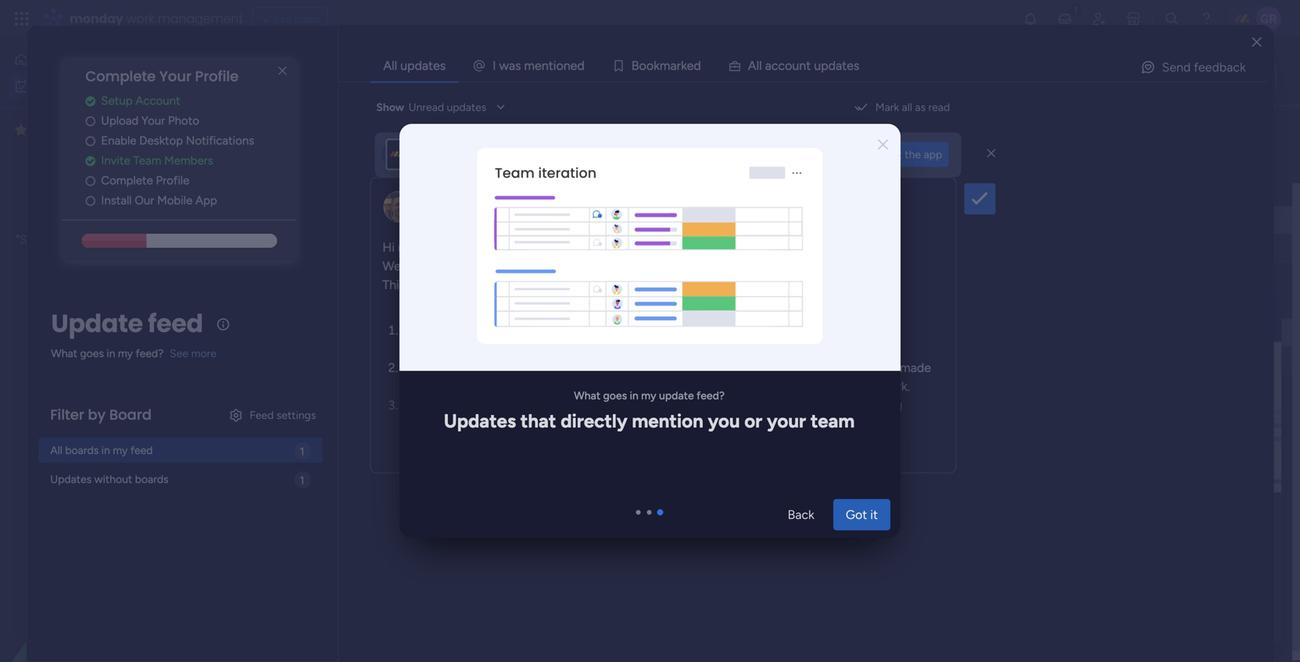 Task type: locate. For each thing, give the bounding box(es) containing it.
1 vertical spatial so
[[417, 259, 430, 274]]

1 horizontal spatial all
[[383, 58, 397, 73]]

0 vertical spatial feed?
[[136, 347, 164, 360]]

dapulse x slim image up people
[[988, 147, 996, 161]]

u left p
[[792, 58, 799, 73]]

0 vertical spatial boards
[[103, 215, 140, 229]]

to inside "hi @greg robinson , we're so glad you're here. this is the very beginning of your team's journey to exceptional teamwork."
[[654, 278, 666, 292]]

1 horizontal spatial n
[[564, 58, 571, 73]]

2 management from the top
[[832, 328, 896, 341]]

1 horizontal spatial m
[[660, 58, 671, 73]]

0 vertical spatial management
[[832, 215, 896, 228]]

0 right date on the bottom
[[383, 524, 390, 537]]

what inside what goes in my update feed? updates that directly mention you or your team
[[574, 389, 601, 402]]

to right journey
[[654, 278, 666, 292]]

0 horizontal spatial all
[[578, 360, 590, 375]]

my down home
[[36, 79, 51, 93]]

1 horizontal spatial as
[[761, 417, 773, 432]]

0 horizontal spatial of
[[527, 278, 539, 292]]

as
[[915, 100, 926, 114], [706, 417, 718, 432], [761, 417, 773, 432]]

today
[[263, 181, 307, 201]]

project management link down "get"
[[791, 207, 936, 233]]

1 horizontal spatial dapulse x slim image
[[878, 136, 888, 154]]

2 horizontal spatial items
[[392, 524, 419, 537]]

0 vertical spatial for
[[780, 323, 796, 338]]

1 vertical spatial week
[[297, 407, 334, 427]]

circle o image inside upload your photo link
[[85, 115, 95, 127]]

1 horizontal spatial so
[[417, 259, 430, 274]]

1 project from the top
[[794, 215, 829, 228]]

new left "past"
[[236, 129, 259, 143]]

0 horizontal spatial s
[[515, 58, 521, 73]]

0 vertical spatial work
[[126, 10, 154, 27]]

0 horizontal spatial items
[[322, 467, 349, 481]]

boards inside no favorite boards yet "star" any board so that you can easily access it later
[[103, 215, 140, 229]]

my right don't
[[641, 389, 657, 402]]

of inside plan, manage and track all types of work, even for the most complex projects and workflows with ease.
[[702, 323, 714, 338]]

all down filter
[[50, 444, 62, 457]]

your right receive
[[457, 148, 479, 161]]

e right r
[[687, 58, 694, 73]]

0 vertical spatial with
[[535, 342, 559, 357]]

setup account link
[[85, 92, 297, 110]]

circle o image down check circle icon at the left top
[[85, 115, 95, 127]]

fast
[[503, 398, 526, 413]]

week for next
[[297, 407, 334, 427]]

search everything image
[[1164, 11, 1180, 27]]

so inside no favorite boards yet "star" any board so that you can easily access it later
[[103, 233, 115, 247]]

management for first the project management link from the bottom of the page
[[832, 328, 896, 341]]

lottie animation element
[[398, 124, 901, 371], [984, 296, 1282, 492], [0, 504, 199, 662]]

this
[[383, 278, 405, 292], [263, 294, 291, 314]]

1 l from the left
[[757, 58, 759, 73]]

e right i
[[571, 58, 577, 73]]

new inside button
[[236, 129, 259, 143]]

the inside button
[[905, 148, 921, 161]]

2 circle o image from the top
[[85, 175, 95, 187]]

1 vertical spatial you
[[708, 410, 740, 432]]

1 vertical spatial all
[[50, 444, 62, 457]]

to
[[585, 148, 596, 161], [654, 278, 666, 292], [780, 379, 792, 394], [673, 398, 684, 413], [752, 398, 764, 413]]

home link
[[9, 47, 190, 72]]

n
[[542, 58, 549, 73], [564, 58, 571, 73], [799, 58, 806, 73]]

1 vertical spatial all
[[653, 323, 665, 338]]

circle o image down check circle image
[[85, 175, 95, 187]]

a right pick
[[854, 360, 860, 375]]

0 vertical spatial 0
[[349, 411, 356, 424]]

1 vertical spatial work
[[54, 79, 77, 93]]

1 vertical spatial circle o image
[[85, 175, 95, 187]]

the inside plan, manage and track all types of work, even for the most complex projects and workflows with ease.
[[799, 323, 818, 338]]

greg robinson image
[[1257, 6, 1282, 31]]

feedback
[[1194, 60, 1246, 75]]

project for first the project management link from the bottom of the page
[[794, 328, 829, 341]]

using
[[776, 417, 806, 432]]

directly right notifications
[[546, 148, 582, 161]]

0 right later
[[312, 467, 319, 481]]

new up the + on the left top
[[253, 214, 276, 227]]

dapulse x slim image down see plans button at the top left
[[273, 62, 292, 81]]

you inside it all starts with a customizable board. you can pick a ready-made template, make it your own, and choose the building blocks needed to jumpstart your work.
[[781, 360, 802, 375]]

all inside all updates link
[[383, 58, 397, 73]]

favorite
[[58, 215, 100, 229]]

my left work
[[231, 59, 267, 94]]

1 horizontal spatial s
[[854, 58, 860, 73]]

1 vertical spatial of
[[702, 323, 714, 338]]

0 inside without a date / 0 items
[[383, 524, 390, 537]]

Filter dashboard by text search field
[[296, 124, 438, 149]]

feed up see more link
[[148, 306, 203, 341]]

item inside button
[[262, 129, 284, 143]]

mention
[[632, 410, 704, 432]]

notifications image
[[1023, 11, 1038, 27]]

n left i
[[542, 58, 549, 73]]

1 c from the left
[[772, 58, 778, 73]]

0 vertical spatial new
[[236, 129, 259, 143]]

1 horizontal spatial for
[[780, 323, 796, 338]]

2 horizontal spatial all
[[902, 100, 913, 114]]

choose
[[583, 379, 624, 394]]

without
[[263, 519, 318, 539]]

all for read
[[902, 100, 913, 114]]

m
[[524, 58, 535, 73], [660, 58, 671, 73]]

0 vertical spatial project management
[[794, 215, 896, 228]]

new item button
[[230, 124, 290, 149]]

0 horizontal spatial that
[[118, 233, 139, 247]]

2 vertical spatial items
[[392, 524, 419, 537]]

tab list
[[370, 50, 1268, 81]]

all inside it all starts with a customizable board. you can pick a ready-made template, make it your own, and choose the building blocks needed to jumpstart your work.
[[578, 360, 590, 375]]

1 vertical spatial circle o image
[[85, 195, 95, 207]]

the inside it all starts with a customizable board. you can pick a ready-made template, make it your own, and choose the building blocks needed to jumpstart your work.
[[627, 379, 645, 394]]

1 horizontal spatial you
[[708, 410, 740, 432]]

this week / 1 item
[[263, 294, 375, 314]]

work inside option
[[54, 79, 77, 93]]

in up updates without boards
[[101, 444, 110, 457]]

to up feel
[[780, 379, 792, 394]]

plan, manage and track all types of work, even for the most complex projects and workflows with ease.
[[401, 323, 900, 357]]

week right 'next'
[[297, 407, 334, 427]]

lottie animation image for 'lottie animation' element to the middle
[[398, 124, 901, 371]]

complete up install
[[101, 173, 153, 188]]

that inside no favorite boards yet "star" any board so that you can easily access it later
[[118, 233, 139, 247]]

1 management from the top
[[832, 215, 896, 228]]

+ add item
[[255, 242, 309, 255]]

all right mark in the right of the page
[[902, 100, 913, 114]]

1 horizontal spatial what
[[574, 389, 601, 402]]

to do list
[[1226, 70, 1270, 83]]

easily
[[47, 250, 77, 264]]

0 vertical spatial of
[[527, 278, 539, 292]]

1 horizontal spatial u
[[814, 58, 821, 73]]

monday
[[70, 10, 123, 27]]

building
[[648, 379, 693, 394]]

circle o image for enable
[[85, 135, 95, 147]]

0 horizontal spatial as
[[706, 417, 718, 432]]

management down "get"
[[832, 215, 896, 228]]

circle o image
[[85, 115, 95, 127], [85, 195, 95, 207]]

o left r
[[639, 58, 647, 73]]

0 horizontal spatial dapulse x slim image
[[273, 62, 292, 81]]

directly down choose
[[561, 410, 628, 432]]

work,
[[717, 323, 747, 338]]

o left p
[[785, 58, 792, 73]]

do
[[1240, 70, 1253, 83]]

0 horizontal spatial lottie animation image
[[0, 504, 199, 662]]

None search field
[[296, 124, 438, 149]]

all updates
[[383, 58, 446, 73]]

your left team's
[[542, 278, 567, 292]]

all right it at the bottom left of the page
[[578, 360, 590, 375]]

1 inside the 'past dates / 1 item'
[[352, 129, 357, 143]]

1 horizontal spatial lottie animation image
[[398, 124, 901, 371]]

2 horizontal spatial n
[[799, 58, 806, 73]]

in for all boards in my feed
[[101, 444, 110, 457]]

1 horizontal spatial see
[[273, 12, 292, 25]]

project up teamwork.
[[794, 215, 829, 228]]

app
[[195, 193, 217, 207]]

work right monday
[[126, 10, 154, 27]]

needed
[[735, 379, 777, 394]]

new for new item
[[236, 129, 259, 143]]

1 horizontal spatial d
[[694, 58, 701, 73]]

feed? down update feed
[[136, 347, 164, 360]]

1 project management link from the top
[[791, 207, 936, 233]]

management up 'ready-'
[[832, 328, 896, 341]]

complex
[[853, 323, 900, 338]]

the inside "hi @greg robinson , we're so glad you're here. this is the very beginning of your team's journey to exceptional teamwork."
[[420, 278, 439, 292]]

for
[[780, 323, 796, 338], [442, 360, 459, 375]]

0 horizontal spatial feed?
[[136, 347, 164, 360]]

pick
[[828, 360, 851, 375]]

what down it at the bottom left of the page
[[574, 389, 601, 402]]

you right board.
[[781, 360, 802, 375]]

0 horizontal spatial updates
[[50, 473, 92, 486]]

1 horizontal spatial updates
[[444, 410, 516, 432]]

to
[[1226, 70, 1238, 83]]

2 e from the left
[[571, 58, 577, 73]]

made
[[900, 360, 931, 375]]

what for more
[[51, 347, 77, 360]]

upload your photo link
[[85, 112, 297, 130]]

see
[[273, 12, 292, 25], [170, 347, 188, 360]]

0 horizontal spatial it
[[119, 250, 126, 264]]

items inside later / 0 items
[[322, 467, 349, 481]]

all for with
[[578, 360, 590, 375]]

0 vertical spatial your
[[159, 66, 191, 86]]

with
[[535, 342, 559, 357], [628, 360, 652, 375]]

you down yet
[[142, 233, 162, 247]]

a right i
[[509, 58, 515, 73]]

complete up setup
[[85, 66, 156, 86]]

goes inside what goes in my update feed? updates that directly mention you or your team
[[603, 389, 627, 402]]

circle o image inside install our mobile app link
[[85, 195, 95, 207]]

mark all as read button
[[847, 95, 957, 120]]

my work
[[231, 59, 336, 94]]

your for profile
[[159, 66, 191, 86]]

0 horizontal spatial this
[[263, 294, 291, 314]]

setup account
[[101, 94, 180, 108]]

onboarding
[[522, 417, 586, 432]]

feed? down customizable
[[697, 389, 725, 402]]

see left the more
[[170, 347, 188, 360]]

0 horizontal spatial work
[[54, 79, 77, 93]]

1
[[352, 129, 357, 143], [321, 186, 326, 199], [346, 298, 351, 312], [300, 445, 304, 458], [300, 474, 304, 487]]

complete for complete profile
[[101, 173, 153, 188]]

my up the without
[[113, 444, 128, 457]]

item inside the 'past dates / 1 item'
[[359, 129, 381, 143]]

a right be
[[705, 398, 711, 413]]

circle o image inside enable desktop notifications link
[[85, 135, 95, 147]]

1 horizontal spatial with
[[628, 360, 652, 375]]

project management for first the project management link from the bottom of the page
[[794, 328, 896, 341]]

in inside what goes in my update feed? updates that directly mention you or your team
[[630, 389, 639, 402]]

1 horizontal spatial that
[[521, 410, 556, 432]]

it right got
[[871, 507, 878, 522]]

feed?
[[136, 347, 164, 360], [697, 389, 725, 402]]

2 circle o image from the top
[[85, 195, 95, 207]]

circle o image inside complete profile link
[[85, 175, 95, 187]]

1 circle o image from the top
[[85, 115, 95, 127]]

all
[[383, 58, 397, 73], [50, 444, 62, 457]]

0 vertical spatial complete
[[85, 66, 156, 86]]

own,
[[529, 379, 556, 394]]

board
[[109, 405, 152, 425]]

1 vertical spatial goes
[[603, 389, 627, 402]]

updates down make
[[444, 410, 516, 432]]

most
[[821, 323, 850, 338]]

see left plans
[[273, 12, 292, 25]]

that down own,
[[521, 410, 556, 432]]

1 vertical spatial that
[[521, 410, 556, 432]]

0 horizontal spatial all
[[50, 444, 62, 457]]

your inside "hi @greg robinson , we're so glad you're here. this is the very beginning of your team's journey to exceptional teamwork."
[[542, 278, 567, 292]]

circle o image
[[85, 135, 95, 147], [85, 175, 95, 187]]

that inside what goes in my update feed? updates that directly mention you or your team
[[521, 410, 556, 432]]

the left most
[[799, 323, 818, 338]]

0 vertical spatial see
[[273, 12, 292, 25]]

my inside option
[[36, 79, 51, 93]]

1 horizontal spatial items
[[359, 411, 386, 424]]

e left i
[[535, 58, 542, 73]]

updates inside what goes in my update feed? updates that directly mention you or your team
[[444, 410, 516, 432]]

your inside what goes in my update feed? updates that directly mention you or your team
[[767, 410, 806, 432]]

c
[[772, 58, 778, 73], [778, 58, 785, 73]]

goes for updates
[[603, 389, 627, 402]]

exceptional
[[670, 278, 736, 292]]

2 horizontal spatial 0
[[383, 524, 390, 537]]

1 vertical spatial management
[[832, 328, 896, 341]]

0 horizontal spatial can
[[165, 233, 183, 247]]

home option
[[9, 47, 190, 72]]

1 m from the left
[[524, 58, 535, 73]]

update feed image
[[1057, 11, 1073, 27]]

lottie animation image for 'lottie animation' element to the left
[[0, 504, 199, 662]]

2 vertical spatial 0
[[383, 524, 390, 537]]

what
[[51, 347, 77, 360], [574, 389, 601, 402]]

2 project management from the top
[[794, 328, 896, 341]]

this inside "hi @greg robinson , we're so glad you're here. this is the very beginning of your team's journey to exceptional teamwork."
[[383, 278, 405, 292]]

1 horizontal spatial k
[[681, 58, 687, 73]]

team down jumpstart
[[811, 410, 855, 432]]

1 vertical spatial my
[[641, 389, 657, 402]]

1 s from the left
[[515, 58, 521, 73]]

m for a
[[660, 58, 671, 73]]

with inside plan, manage and track all types of work, even for the most complex projects and workflows with ease.
[[535, 342, 559, 357]]

and left robust:
[[452, 323, 474, 338]]

1 horizontal spatial t
[[806, 58, 811, 73]]

your right the or
[[767, 410, 806, 432]]

all left updates
[[383, 58, 397, 73]]

goes down starts
[[603, 389, 627, 402]]

circle o image for install
[[85, 195, 95, 207]]

1 horizontal spatial it
[[490, 379, 498, 394]]

u right a
[[814, 58, 821, 73]]

monday marketplace image
[[1126, 11, 1142, 27]]

0 vertical spatial directly
[[546, 148, 582, 161]]

+
[[255, 242, 262, 255]]

o right the b
[[647, 58, 654, 73]]

notifications
[[481, 148, 543, 161]]

@greg robinson link
[[398, 237, 494, 258]]

install our mobile app link
[[85, 192, 297, 209]]

your down have at the bottom of page
[[646, 417, 671, 432]]

0 vertical spatial can
[[165, 233, 183, 247]]

new for new
[[253, 214, 276, 227]]

l right a
[[759, 58, 762, 73]]

check circle image
[[85, 155, 95, 167]]

you left the or
[[708, 410, 740, 432]]

complete profile
[[101, 173, 189, 188]]

0 vertical spatial all
[[383, 58, 397, 73]]

0 vertical spatial this
[[383, 278, 405, 292]]

week for this
[[295, 294, 331, 314]]

1 d from the left
[[577, 58, 585, 73]]

2 vertical spatial boards
[[135, 473, 169, 486]]

my inside what goes in my update feed? updates that directly mention you or your team
[[641, 389, 657, 402]]

0 vertical spatial it
[[119, 250, 126, 264]]

0 vertical spatial circle o image
[[85, 115, 95, 127]]

the right "get"
[[905, 148, 921, 161]]

boards down filter
[[65, 444, 99, 457]]

1 vertical spatial project management link
[[791, 319, 936, 346]]

s
[[515, 58, 521, 73], [854, 58, 860, 73]]

lottie animation image
[[398, 124, 901, 371], [0, 504, 199, 662]]

started,
[[401, 417, 444, 432]]

0 horizontal spatial t
[[549, 58, 553, 73]]

complete profile link
[[85, 172, 297, 189]]

can inside no favorite boards yet "star" any board so that you can easily access it later
[[165, 233, 183, 247]]

3 d from the left
[[829, 58, 836, 73]]

can down mobile on the top left of page
[[165, 233, 183, 247]]

i w a s m e n t i o n e d
[[493, 58, 585, 73]]

1 vertical spatial this
[[263, 294, 291, 314]]

group
[[636, 509, 663, 516]]

1 vertical spatial lottie animation image
[[0, 504, 199, 662]]

boards right the without
[[135, 473, 169, 486]]

yet
[[143, 215, 160, 229]]

without
[[94, 473, 132, 486]]

it up easy onboarding, fast adoption:
[[490, 379, 498, 394]]

dapulse x slim image
[[273, 62, 292, 81], [878, 136, 888, 154], [988, 147, 996, 161]]

setup
[[101, 94, 133, 108]]

all inside button
[[902, 100, 913, 114]]

2 project from the top
[[794, 328, 829, 341]]

t right p
[[842, 58, 847, 73]]

1 horizontal spatial this
[[383, 278, 405, 292]]

items left easy
[[359, 411, 386, 424]]

a
[[509, 58, 515, 73], [671, 58, 677, 73], [765, 58, 772, 73], [836, 58, 842, 73], [655, 360, 662, 375], [854, 360, 860, 375], [705, 398, 711, 413], [322, 519, 331, 539]]

with up needs:
[[535, 342, 559, 357]]

next week / 0 items
[[263, 407, 386, 427]]

you
[[142, 233, 162, 247], [708, 410, 740, 432]]

dapulse x slim image down mark in the right of the page
[[878, 136, 888, 154]]

my down update feed
[[118, 347, 133, 360]]

later / 0 items
[[263, 463, 349, 483]]

d
[[577, 58, 585, 73], [694, 58, 701, 73], [829, 58, 836, 73]]

1 project management from the top
[[794, 215, 896, 228]]

check circle image
[[85, 95, 95, 107]]

work down home
[[54, 79, 77, 93]]

0 horizontal spatial what
[[51, 347, 77, 360]]

in down update
[[107, 347, 115, 360]]

items inside without a date / 0 items
[[392, 524, 419, 537]]

0 horizontal spatial see
[[170, 347, 188, 360]]

your down the account
[[141, 114, 165, 128]]

upload
[[101, 114, 139, 128]]

updates down all boards in my feed
[[50, 473, 92, 486]]

team inside what goes in my update feed? updates that directly mention you or your team
[[811, 410, 855, 432]]

as down techie
[[706, 417, 718, 432]]

0 horizontal spatial profile
[[156, 173, 189, 188]]

feed down board
[[130, 444, 153, 457]]

and down intuitive and robust:
[[451, 342, 472, 357]]

so up access
[[103, 233, 115, 247]]

circle o image up favorite
[[85, 195, 95, 207]]

0 horizontal spatial you
[[142, 233, 162, 247]]

1 vertical spatial 0
[[312, 467, 319, 481]]

goes for more
[[80, 347, 104, 360]]

my for updates
[[641, 389, 657, 402]]

1 horizontal spatial 0
[[349, 411, 356, 424]]

in for what goes in my update feed? updates that directly mention you or your team
[[630, 389, 639, 402]]

0 vertical spatial so
[[103, 233, 115, 247]]

so inside "hi @greg robinson , we're so glad you're here. this is the very beginning of your team's journey to exceptional teamwork."
[[417, 259, 430, 274]]

0 horizontal spatial for
[[442, 360, 459, 375]]

0 vertical spatial profile
[[195, 66, 239, 86]]

in up phone.
[[849, 398, 859, 413]]

1 vertical spatial with
[[628, 360, 652, 375]]

e right p
[[847, 58, 854, 73]]

see plans button
[[252, 7, 328, 30]]

1 k from the left
[[654, 58, 660, 73]]

install
[[101, 193, 132, 207]]

a right a
[[765, 58, 772, 73]]

my work option
[[9, 74, 190, 99]]

boards down install
[[103, 215, 140, 229]]

you down choose
[[587, 398, 608, 413]]

as left read
[[915, 100, 926, 114]]

2 m from the left
[[660, 58, 671, 73]]

update
[[659, 389, 694, 402]]

e
[[535, 58, 542, 73], [571, 58, 577, 73], [687, 58, 694, 73], [847, 58, 854, 73]]

to inside it all starts with a customizable board. you can pick a ready-made template, make it your own, and choose the building blocks needed to jumpstart your work.
[[780, 379, 792, 394]]

team down be
[[674, 417, 703, 432]]

is
[[408, 278, 417, 292]]

your for photo
[[141, 114, 165, 128]]

account
[[135, 94, 180, 108]]

project management link up 'ready-'
[[791, 319, 936, 346]]

of right beginning
[[527, 278, 539, 292]]

0 vertical spatial items
[[359, 411, 386, 424]]

can up jumpstart
[[805, 360, 825, 375]]

date
[[335, 519, 368, 539]]

m left r
[[660, 58, 671, 73]]

3 t from the left
[[842, 58, 847, 73]]

1 circle o image from the top
[[85, 135, 95, 147]]



Task type: describe. For each thing, give the bounding box(es) containing it.
robinson
[[441, 240, 494, 255]]

1 n from the left
[[542, 58, 549, 73]]

very
[[442, 278, 466, 292]]

here.
[[497, 259, 525, 274]]

adoption:
[[529, 398, 584, 413]]

plans
[[295, 12, 321, 25]]

a right p
[[836, 58, 842, 73]]

v2 star 2 image
[[15, 120, 27, 139]]

later
[[263, 463, 298, 483]]

what for updates
[[574, 389, 601, 402]]

see inside button
[[273, 12, 292, 25]]

ease.
[[562, 342, 591, 357]]

3 o from the left
[[647, 58, 654, 73]]

you inside no favorite boards yet "star" any board so that you can easily access it later
[[142, 233, 162, 247]]

1 image
[[1069, 1, 1083, 18]]

1 vertical spatial see
[[170, 347, 188, 360]]

got it button
[[833, 499, 891, 530]]

don't
[[611, 398, 640, 413]]

in for what goes in my feed? see more
[[107, 347, 115, 360]]

list
[[1256, 70, 1270, 83]]

2 n from the left
[[564, 58, 571, 73]]

boards for favorite
[[103, 215, 140, 229]]

circle o image for upload
[[85, 115, 95, 127]]

no favorite boards yet "star" any board so that you can easily access it later
[[16, 215, 183, 264]]

team inside you don't have to be a techie to feel confident in getting started, which makes onboarding anyone in your team as simple as using their phone.
[[674, 417, 703, 432]]

directly inside what goes in my update feed? updates that directly mention you or your team
[[561, 410, 628, 432]]

it inside it all starts with a customizable board. you can pick a ready-made template, make it your own, and choose the building blocks needed to jumpstart your work.
[[490, 379, 498, 394]]

install our mobile app
[[101, 193, 217, 207]]

get the app
[[884, 148, 942, 161]]

all for all boards in my feed
[[50, 444, 62, 457]]

team
[[133, 153, 161, 168]]

to-do
[[672, 328, 700, 341]]

"star"
[[16, 233, 45, 247]]

it inside got it "button"
[[871, 507, 878, 522]]

new item
[[236, 129, 284, 143]]

it inside no favorite boards yet "star" any board so that you can easily access it later
[[119, 250, 126, 264]]

get
[[884, 148, 902, 161]]

easy
[[401, 398, 428, 413]]

to left be
[[673, 398, 684, 413]]

can inside it all starts with a customizable board. you can pick a ready-made template, make it your own, and choose the building blocks needed to jumpstart your work.
[[805, 360, 825, 375]]

2 vertical spatial my
[[113, 444, 128, 457]]

updates
[[400, 58, 446, 73]]

help image
[[1199, 11, 1214, 27]]

your down 'ready-'
[[852, 379, 877, 394]]

techie
[[714, 398, 749, 413]]

your up fast
[[501, 379, 526, 394]]

update
[[51, 306, 143, 341]]

2 k from the left
[[681, 58, 687, 73]]

select product image
[[14, 11, 30, 27]]

template,
[[401, 379, 454, 394]]

to left phone
[[585, 148, 596, 161]]

i
[[493, 58, 496, 73]]

work
[[273, 59, 336, 94]]

be
[[688, 398, 702, 413]]

you don't have to be a techie to feel confident in getting started, which makes onboarding anyone in your team as simple as using their phone.
[[401, 398, 903, 432]]

1 inside today / 1 item
[[321, 186, 326, 199]]

my for my work
[[36, 79, 51, 93]]

later
[[129, 250, 152, 264]]

enable desktop notifications link
[[85, 132, 297, 150]]

adjust
[[401, 360, 439, 375]]

4 e from the left
[[847, 58, 854, 73]]

easy onboarding, fast adoption:
[[401, 398, 584, 413]]

1 horizontal spatial profile
[[195, 66, 239, 86]]

you're
[[460, 259, 494, 274]]

exact
[[491, 360, 523, 375]]

customizable
[[665, 360, 739, 375]]

p
[[821, 58, 829, 73]]

to down needed
[[752, 398, 764, 413]]

workflows
[[475, 342, 532, 357]]

in down don't
[[633, 417, 643, 432]]

0 inside later / 0 items
[[312, 467, 319, 481]]

2 horizontal spatial lottie animation element
[[984, 296, 1282, 492]]

management for first the project management link from the top of the page
[[832, 215, 896, 228]]

complete for complete your profile
[[85, 66, 156, 86]]

next
[[263, 407, 294, 427]]

3 e from the left
[[687, 58, 694, 73]]

what goes in my feed? see more
[[51, 347, 217, 360]]

your up make
[[462, 360, 488, 375]]

d for i w a s m e n t i o n e d
[[577, 58, 585, 73]]

filter by board
[[50, 405, 152, 425]]

d for a l l a c c o u n t u p d a t e s
[[829, 58, 836, 73]]

and inside it all starts with a customizable board. you can pick a ready-made template, make it your own, and choose the building blocks needed to jumpstart your work.
[[559, 379, 580, 394]]

see more link
[[170, 345, 217, 361]]

needs:
[[526, 360, 564, 375]]

work for my
[[54, 79, 77, 93]]

invite
[[101, 153, 130, 168]]

b o o k m a r k e d
[[632, 58, 701, 73]]

2 d from the left
[[694, 58, 701, 73]]

to-
[[672, 328, 687, 341]]

roy
[[422, 199, 444, 214]]

your left phone
[[598, 148, 620, 161]]

2 c from the left
[[778, 58, 785, 73]]

2 s from the left
[[854, 58, 860, 73]]

all inside plan, manage and track all types of work, even for the most complex projects and workflows with ease.
[[653, 323, 665, 338]]

without a date / 0 items
[[263, 519, 419, 539]]

invite team members
[[101, 153, 213, 168]]

mann
[[447, 199, 478, 214]]

a inside you don't have to be a techie to feel confident in getting started, which makes onboarding anyone in your team as simple as using their phone.
[[705, 398, 711, 413]]

settings
[[277, 408, 316, 422]]

send feedback
[[1162, 60, 1246, 75]]

your inside you don't have to be a techie to feel confident in getting started, which makes onboarding anyone in your team as simple as using their phone.
[[646, 417, 671, 432]]

tab list containing all updates
[[370, 50, 1268, 81]]

receive
[[415, 148, 454, 161]]

m for e
[[524, 58, 535, 73]]

items inside next week / 0 items
[[359, 411, 386, 424]]

all for all updates
[[383, 58, 397, 73]]

project management for first the project management link from the top of the page
[[794, 215, 896, 228]]

by
[[88, 405, 106, 425]]

3 n from the left
[[799, 58, 806, 73]]

even
[[750, 323, 777, 338]]

2 o from the left
[[639, 58, 647, 73]]

boards for without
[[135, 473, 169, 486]]

of inside "hi @greg robinson , we're so glad you're here. this is the very beginning of your team's journey to exceptional teamwork."
[[527, 278, 539, 292]]

1 u from the left
[[792, 58, 799, 73]]

make
[[457, 379, 487, 394]]

1 o from the left
[[556, 58, 564, 73]]

1 e from the left
[[535, 58, 542, 73]]

1 vertical spatial profile
[[156, 173, 189, 188]]

phone
[[623, 148, 654, 161]]

4 o from the left
[[785, 58, 792, 73]]

do
[[687, 328, 700, 341]]

see plans
[[273, 12, 321, 25]]

1 vertical spatial for
[[442, 360, 459, 375]]

1 horizontal spatial lottie animation element
[[398, 124, 901, 371]]

we're
[[383, 259, 414, 274]]

read
[[929, 100, 950, 114]]

0 inside next week / 0 items
[[349, 411, 356, 424]]

for inside plan, manage and track all types of work, even for the most complex projects and workflows with ease.
[[780, 323, 796, 338]]

work.
[[880, 379, 910, 394]]

have
[[643, 398, 669, 413]]

makes
[[484, 417, 519, 432]]

to do list button
[[1197, 64, 1277, 89]]

you inside you don't have to be a techie to feel confident in getting started, which makes onboarding anyone in your team as simple as using their phone.
[[587, 398, 608, 413]]

board.
[[742, 360, 777, 375]]

management
[[158, 10, 243, 27]]

notifications
[[186, 134, 254, 148]]

back button
[[775, 499, 827, 530]]

members
[[164, 153, 213, 168]]

feed
[[250, 408, 274, 422]]

work for monday
[[126, 10, 154, 27]]

with inside it all starts with a customizable board. you can pick a ready-made template, make it your own, and choose the building blocks needed to jumpstart your work.
[[628, 360, 652, 375]]

2 u from the left
[[814, 58, 821, 73]]

as inside button
[[915, 100, 926, 114]]

people
[[976, 181, 1010, 195]]

you inside what goes in my update feed? updates that directly mention you or your team
[[708, 410, 740, 432]]

1 vertical spatial boards
[[65, 444, 99, 457]]

project for first the project management link from the top of the page
[[794, 215, 829, 228]]

2 l from the left
[[759, 58, 762, 73]]

circle o image for complete
[[85, 175, 95, 187]]

back
[[788, 507, 815, 522]]

a up building
[[655, 360, 662, 375]]

0 horizontal spatial lottie animation element
[[0, 504, 199, 662]]

ready-
[[864, 360, 900, 375]]

2 t from the left
[[806, 58, 811, 73]]

2 project management link from the top
[[791, 319, 936, 346]]

and left track
[[598, 323, 619, 338]]

my for more
[[118, 347, 133, 360]]

it all starts with a customizable board. you can pick a ready-made template, make it your own, and choose the building blocks needed to jumpstart your work.
[[401, 360, 931, 394]]

got
[[846, 507, 867, 522]]

a left date on the bottom
[[322, 519, 331, 539]]

filter
[[50, 405, 84, 425]]

send
[[1162, 60, 1191, 75]]

feed? inside what goes in my update feed? updates that directly mention you or your team
[[697, 389, 725, 402]]

item inside today / 1 item
[[329, 186, 351, 199]]

item inside this week / 1 item
[[353, 298, 375, 312]]

upload your photo
[[101, 114, 199, 128]]

a right the b
[[671, 58, 677, 73]]

1 inside this week / 1 item
[[346, 298, 351, 312]]

1 t from the left
[[549, 58, 553, 73]]

close image
[[1252, 37, 1262, 48]]

all updates link
[[371, 51, 458, 81]]

0 vertical spatial feed
[[148, 306, 203, 341]]

simple
[[721, 417, 758, 432]]

2 horizontal spatial dapulse x slim image
[[988, 147, 996, 161]]

intuitive
[[401, 323, 449, 338]]

which
[[447, 417, 481, 432]]

my for my work
[[231, 59, 267, 94]]

board
[[69, 233, 100, 247]]

feed settings button
[[221, 403, 322, 428]]

1 vertical spatial feed
[[130, 444, 153, 457]]

invite members image
[[1092, 11, 1107, 27]]

enable
[[101, 134, 136, 148]]



Task type: vqa. For each thing, say whether or not it's contained in the screenshot.


